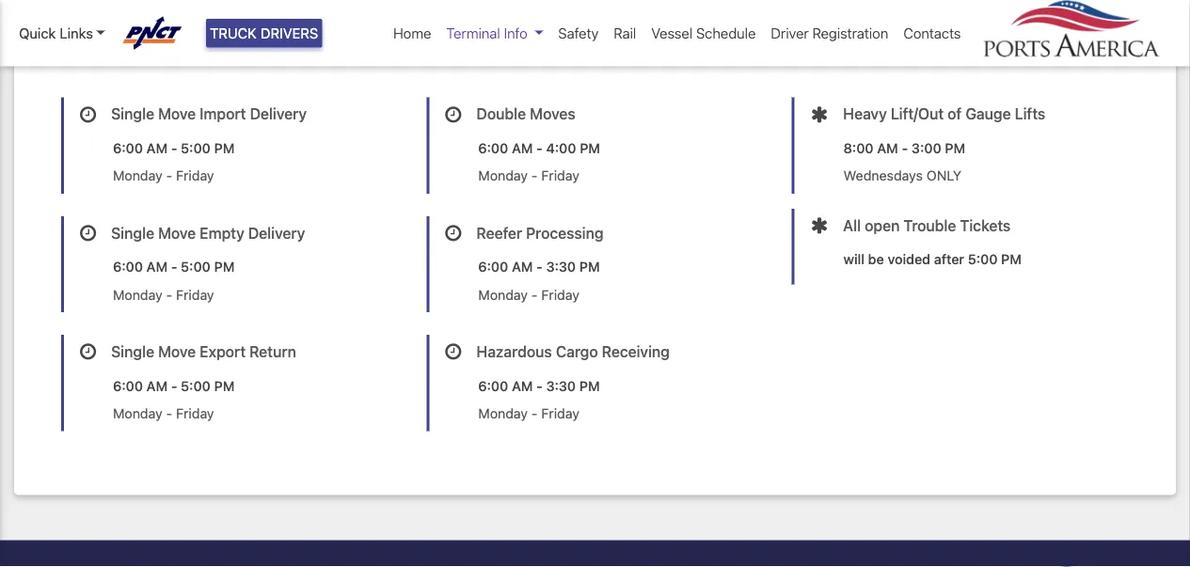 Task type: vqa. For each thing, say whether or not it's contained in the screenshot.
'DIFFERENT'
no



Task type: describe. For each thing, give the bounding box(es) containing it.
friday for double moves
[[541, 168, 579, 184]]

6:00 for hazardous cargo receiving
[[478, 378, 508, 394]]

monday for reefer processing
[[478, 287, 528, 303]]

5:00 right after
[[968, 251, 998, 267]]

single for single move export return
[[111, 343, 154, 360]]

monday - friday for single move import delivery
[[113, 168, 214, 184]]

check
[[608, 9, 649, 27]]

updates.
[[751, 9, 810, 27]]

6:00 am - 3:30 pm for processing
[[478, 259, 600, 275]]

will
[[844, 251, 865, 267]]

6:00 am - 5:00 pm for empty
[[113, 259, 235, 275]]

please
[[559, 9, 604, 27]]

driver
[[771, 25, 809, 41]]

home link
[[386, 15, 439, 51]]

6:00 for single move empty delivery
[[113, 259, 143, 275]]

monday - friday for single move empty delivery
[[113, 287, 214, 303]]

driver registration
[[771, 25, 888, 41]]

quick
[[19, 25, 56, 41]]

pm for heavy lift/out of gauge lifts
[[945, 140, 965, 156]]

monday for single move empty delivery
[[113, 287, 163, 303]]

allowed
[[540, 47, 592, 65]]

import
[[200, 105, 246, 123]]

heavy
[[843, 105, 887, 123]]

hazardous cargo receiving
[[476, 343, 670, 360]]

quick links
[[19, 25, 93, 41]]

move for import
[[158, 105, 196, 123]]

6:00 am - 4:00 pm
[[478, 140, 600, 156]]

may
[[491, 9, 519, 27]]

truck
[[210, 25, 257, 41]]

monday for hazardous cargo receiving
[[478, 405, 528, 421]]

only
[[926, 168, 962, 184]]

friday for reefer processing
[[541, 287, 579, 303]]

quick links link
[[19, 23, 105, 44]]

drivers
[[260, 25, 318, 41]]

**last
[[455, 47, 497, 65]]

single for single move import delivery
[[111, 105, 154, 123]]

monday for single move export return
[[113, 405, 163, 421]]

contacts link
[[896, 15, 969, 51]]

safety
[[558, 25, 599, 41]]

reefer
[[476, 224, 522, 242]]

hours
[[448, 9, 487, 27]]

pm for double moves
[[580, 140, 600, 156]]

reefer processing
[[476, 224, 604, 242]]

hazardous
[[476, 343, 552, 360]]

truck
[[501, 47, 536, 65]]

double
[[476, 105, 526, 123]]

all open trouble tickets
[[843, 216, 1011, 234]]

main
[[653, 9, 686, 27]]

monday - friday for reefer processing
[[478, 287, 579, 303]]

tickets
[[960, 216, 1011, 234]]

in
[[596, 47, 608, 65]]

empty
[[200, 224, 244, 242]]

friday for single move empty delivery
[[176, 287, 214, 303]]

contacts
[[903, 25, 961, 41]]

pm for hazardous cargo receiving
[[579, 378, 600, 394]]

wednesdays only
[[844, 168, 962, 184]]

pm for single move export return
[[214, 378, 235, 394]]

single move export return
[[111, 343, 296, 360]]

single move import delivery
[[111, 105, 307, 123]]

open
[[865, 216, 900, 234]]

monday for single move import delivery
[[113, 168, 163, 184]]

vary.
[[523, 9, 555, 27]]

6:00 am - 3:30 pm for cargo
[[478, 378, 600, 394]]

gauge
[[966, 105, 1011, 123]]

friday for single move import delivery
[[176, 168, 214, 184]]

4:00
[[546, 140, 576, 156]]

receiving
[[602, 343, 670, 360]]

will be voided after 5:00 pm
[[844, 251, 1022, 267]]

monday - friday for single move export return
[[113, 405, 214, 421]]

monday for double moves
[[478, 168, 528, 184]]

move for empty
[[158, 224, 196, 242]]

truck drivers link
[[206, 19, 322, 47]]

pm for reefer processing
[[579, 259, 600, 275]]

am for double moves
[[512, 140, 533, 156]]

voided
[[888, 251, 930, 267]]

terminal
[[446, 25, 500, 41]]

am for reefer processing
[[512, 259, 533, 275]]

moves
[[530, 105, 575, 123]]

vessel schedule link
[[644, 15, 763, 51]]

terminal info
[[446, 25, 528, 41]]

for
[[728, 9, 747, 27]]

3:30 for cargo
[[546, 378, 576, 394]]



Task type: locate. For each thing, give the bounding box(es) containing it.
3 6:00 am - 5:00 pm from the top
[[113, 378, 235, 394]]

friday up hazardous cargo receiving
[[541, 287, 579, 303]]

1 vertical spatial 6:00 am - 5:00 pm
[[113, 259, 235, 275]]

processing
[[526, 224, 604, 242]]

lift/out
[[891, 105, 944, 123]]

delivery for single move import delivery
[[250, 105, 307, 123]]

am for single move empty delivery
[[146, 259, 167, 275]]

5:00 down single move import delivery
[[181, 140, 211, 156]]

driver registration link
[[763, 15, 896, 51]]

0 vertical spatial 6:00 am - 3:30 pm
[[478, 259, 600, 275]]

0 vertical spatial delivery
[[250, 105, 307, 123]]

1 vertical spatial single
[[111, 224, 154, 242]]

3:30
[[546, 259, 576, 275], [546, 378, 576, 394]]

monday down hazardous
[[478, 405, 528, 421]]

rail
[[614, 25, 636, 41]]

6:00 for single move import delivery
[[113, 140, 143, 156]]

pm for single move import delivery
[[214, 140, 235, 156]]

2 vertical spatial 6:00 am - 5:00 pm
[[113, 378, 235, 394]]

pm for single move empty delivery
[[214, 259, 235, 275]]

monday - friday down single move export return
[[113, 405, 214, 421]]

**holiday
[[380, 9, 445, 27]]

pm right 4:00
[[580, 140, 600, 156]]

schedule
[[696, 25, 756, 41]]

monday - friday
[[113, 168, 214, 184], [478, 168, 579, 184], [113, 287, 214, 303], [478, 287, 579, 303], [113, 405, 214, 421], [478, 405, 579, 421]]

page
[[690, 9, 724, 27]]

am down double moves
[[512, 140, 533, 156]]

6:00 am - 5:00 pm down single move export return
[[113, 378, 235, 394]]

am down hazardous
[[512, 378, 533, 394]]

am for single move import delivery
[[146, 140, 167, 156]]

1 single from the top
[[111, 105, 154, 123]]

of
[[948, 105, 962, 123]]

**holiday hours may vary. please check main page for updates.
[[380, 9, 810, 27]]

6:00 am - 5:00 pm for export
[[113, 378, 235, 394]]

8:00 am - 3:00 pm
[[844, 140, 965, 156]]

am down single move export return
[[146, 378, 167, 394]]

monday - friday down hazardous
[[478, 405, 579, 421]]

4:45
[[673, 47, 705, 65]]

friday up single move export return
[[176, 287, 214, 303]]

queue
[[612, 47, 654, 65]]

delivery right empty
[[248, 224, 305, 242]]

after
[[934, 251, 964, 267]]

6:00 for reefer processing
[[478, 259, 508, 275]]

pm down "tickets" at right
[[1001, 251, 1022, 267]]

cargo
[[556, 343, 598, 360]]

single for single move empty delivery
[[111, 224, 154, 242]]

0 vertical spatial 6:00 am - 5:00 pm
[[113, 140, 235, 156]]

links
[[60, 25, 93, 41]]

1 vertical spatial move
[[158, 224, 196, 242]]

terminal info link
[[439, 15, 551, 51]]

pm
[[214, 140, 235, 156], [580, 140, 600, 156], [945, 140, 965, 156], [1001, 251, 1022, 267], [214, 259, 235, 275], [579, 259, 600, 275], [214, 378, 235, 394], [579, 378, 600, 394]]

6:00 down reefer
[[478, 259, 508, 275]]

2 6:00 am - 5:00 pm from the top
[[113, 259, 235, 275]]

3 move from the top
[[158, 343, 196, 360]]

move left the export
[[158, 343, 196, 360]]

friday up single move empty delivery
[[176, 168, 214, 184]]

6:00 am - 3:30 pm down hazardous
[[478, 378, 600, 394]]

**last truck allowed in queue is 4:45 pm.
[[455, 47, 735, 65]]

8:00
[[844, 140, 874, 156]]

am down single move empty delivery
[[146, 259, 167, 275]]

am
[[146, 140, 167, 156], [512, 140, 533, 156], [877, 140, 898, 156], [146, 259, 167, 275], [512, 259, 533, 275], [146, 378, 167, 394], [512, 378, 533, 394]]

6:00 am - 3:30 pm down the reefer processing
[[478, 259, 600, 275]]

1 6:00 am - 3:30 pm from the top
[[478, 259, 600, 275]]

5:00 for single move empty delivery
[[181, 259, 211, 275]]

friday down single move export return
[[176, 405, 214, 421]]

delivery for single move empty delivery
[[248, 224, 305, 242]]

trouble
[[903, 216, 956, 234]]

rail link
[[606, 15, 644, 51]]

vessel schedule
[[651, 25, 756, 41]]

5:00 down single move export return
[[181, 378, 211, 394]]

1 vertical spatial 6:00 am - 3:30 pm
[[478, 378, 600, 394]]

6:00 down hazardous
[[478, 378, 508, 394]]

-
[[171, 140, 177, 156], [536, 140, 543, 156], [902, 140, 908, 156], [166, 168, 172, 184], [531, 168, 538, 184], [171, 259, 177, 275], [536, 259, 543, 275], [166, 287, 172, 303], [531, 287, 538, 303], [171, 378, 177, 394], [536, 378, 543, 394], [166, 405, 172, 421], [531, 405, 538, 421]]

be
[[868, 251, 884, 267]]

monday - friday up single move empty delivery
[[113, 168, 214, 184]]

am up wednesdays
[[877, 140, 898, 156]]

6:00 am - 3:30 pm
[[478, 259, 600, 275], [478, 378, 600, 394]]

6:00 down double
[[478, 140, 508, 156]]

monday up single move export return
[[113, 287, 163, 303]]

6:00 am - 5:00 pm down single move import delivery
[[113, 140, 235, 156]]

pm.
[[709, 47, 735, 65]]

safety link
[[551, 15, 606, 51]]

5:00
[[181, 140, 211, 156], [968, 251, 998, 267], [181, 259, 211, 275], [181, 378, 211, 394]]

6:00 am - 5:00 pm down single move empty delivery
[[113, 259, 235, 275]]

friday down hazardous cargo receiving
[[541, 405, 579, 421]]

monday - friday for hazardous cargo receiving
[[478, 405, 579, 421]]

0 vertical spatial 3:30
[[546, 259, 576, 275]]

am for heavy lift/out of gauge lifts
[[877, 140, 898, 156]]

5:00 for single move export return
[[181, 378, 211, 394]]

return
[[249, 343, 296, 360]]

1 vertical spatial delivery
[[248, 224, 305, 242]]

am down single move import delivery
[[146, 140, 167, 156]]

monday - friday down 6:00 am - 4:00 pm
[[478, 168, 579, 184]]

0 vertical spatial single
[[111, 105, 154, 123]]

5:00 for single move import delivery
[[181, 140, 211, 156]]

friday for single move export return
[[176, 405, 214, 421]]

pm down import
[[214, 140, 235, 156]]

6:00 down single move empty delivery
[[113, 259, 143, 275]]

move left import
[[158, 105, 196, 123]]

info
[[504, 25, 528, 41]]

friday
[[176, 168, 214, 184], [541, 168, 579, 184], [176, 287, 214, 303], [541, 287, 579, 303], [176, 405, 214, 421], [541, 405, 579, 421]]

1 6:00 am - 5:00 pm from the top
[[113, 140, 235, 156]]

1 vertical spatial 3:30
[[546, 378, 576, 394]]

single left the export
[[111, 343, 154, 360]]

vessel
[[651, 25, 693, 41]]

1 3:30 from the top
[[546, 259, 576, 275]]

6:00 am - 5:00 pm for import
[[113, 140, 235, 156]]

5:00 down single move empty delivery
[[181, 259, 211, 275]]

all
[[843, 216, 861, 234]]

2 single from the top
[[111, 224, 154, 242]]

6:00 for double moves
[[478, 140, 508, 156]]

2 3:30 from the top
[[546, 378, 576, 394]]

2 vertical spatial move
[[158, 343, 196, 360]]

monday
[[113, 168, 163, 184], [478, 168, 528, 184], [113, 287, 163, 303], [478, 287, 528, 303], [113, 405, 163, 421], [478, 405, 528, 421]]

friday for hazardous cargo receiving
[[541, 405, 579, 421]]

move
[[158, 105, 196, 123], [158, 224, 196, 242], [158, 343, 196, 360]]

6:00 down single move import delivery
[[113, 140, 143, 156]]

home
[[393, 25, 431, 41]]

single left import
[[111, 105, 154, 123]]

pm down empty
[[214, 259, 235, 275]]

heavy lift/out of gauge lifts
[[843, 105, 1045, 123]]

registration
[[812, 25, 888, 41]]

export
[[200, 343, 246, 360]]

monday up single move empty delivery
[[113, 168, 163, 184]]

friday down 4:00
[[541, 168, 579, 184]]

is
[[658, 47, 669, 65]]

truck drivers
[[210, 25, 318, 41]]

delivery right import
[[250, 105, 307, 123]]

single left empty
[[111, 224, 154, 242]]

3:30 for processing
[[546, 259, 576, 275]]

6:00 down single move export return
[[113, 378, 143, 394]]

monday down 6:00 am - 4:00 pm
[[478, 168, 528, 184]]

3:00
[[912, 140, 941, 156]]

monday - friday up single move export return
[[113, 287, 214, 303]]

move for export
[[158, 343, 196, 360]]

3:30 down processing
[[546, 259, 576, 275]]

monday down single move export return
[[113, 405, 163, 421]]

3:30 down hazardous cargo receiving
[[546, 378, 576, 394]]

monday - friday up hazardous
[[478, 287, 579, 303]]

am for hazardous cargo receiving
[[512, 378, 533, 394]]

lifts
[[1015, 105, 1045, 123]]

0 vertical spatial move
[[158, 105, 196, 123]]

2 vertical spatial single
[[111, 343, 154, 360]]

2 6:00 am - 3:30 pm from the top
[[478, 378, 600, 394]]

monday - friday for double moves
[[478, 168, 579, 184]]

6:00
[[113, 140, 143, 156], [478, 140, 508, 156], [113, 259, 143, 275], [478, 259, 508, 275], [113, 378, 143, 394], [478, 378, 508, 394]]

single move empty delivery
[[111, 224, 305, 242]]

single
[[111, 105, 154, 123], [111, 224, 154, 242], [111, 343, 154, 360]]

pm right 3:00
[[945, 140, 965, 156]]

pm down cargo at the bottom
[[579, 378, 600, 394]]

move left empty
[[158, 224, 196, 242]]

6:00 am - 5:00 pm
[[113, 140, 235, 156], [113, 259, 235, 275], [113, 378, 235, 394]]

am for single move export return
[[146, 378, 167, 394]]

pm down processing
[[579, 259, 600, 275]]

3 single from the top
[[111, 343, 154, 360]]

delivery
[[250, 105, 307, 123], [248, 224, 305, 242]]

monday up hazardous
[[478, 287, 528, 303]]

am down the reefer processing
[[512, 259, 533, 275]]

6:00 for single move export return
[[113, 378, 143, 394]]

double moves
[[476, 105, 575, 123]]

1 move from the top
[[158, 105, 196, 123]]

wednesdays
[[844, 168, 923, 184]]

2 move from the top
[[158, 224, 196, 242]]

pm down the export
[[214, 378, 235, 394]]



